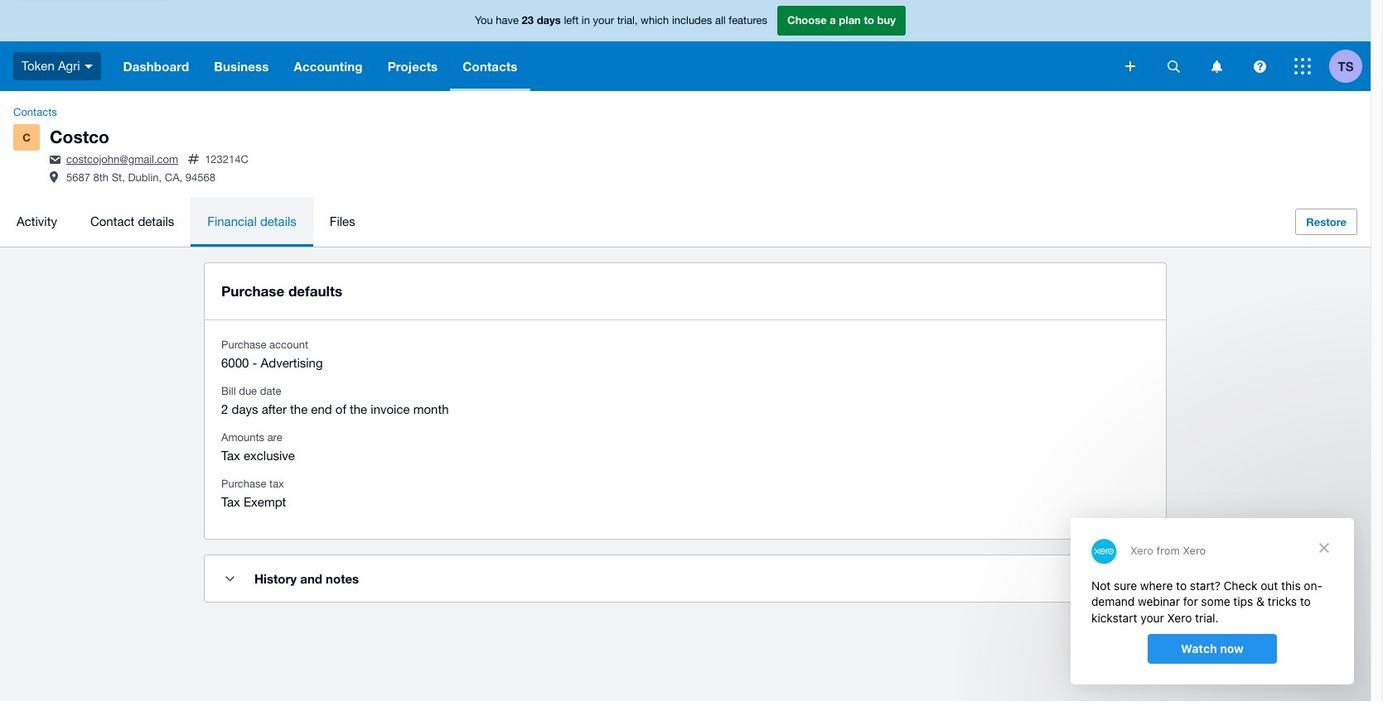 Task type: vqa. For each thing, say whether or not it's contained in the screenshot.


Task type: locate. For each thing, give the bounding box(es) containing it.
buy
[[877, 13, 896, 27]]

costcojohn@gmail.com link
[[66, 153, 178, 166]]

svg image
[[1167, 60, 1180, 73], [1211, 60, 1222, 73], [84, 64, 92, 69]]

details right contact
[[138, 215, 174, 229]]

2 tax from the top
[[221, 496, 240, 510]]

2 vertical spatial purchase
[[221, 478, 266, 491]]

accounting button
[[281, 41, 375, 91]]

choose
[[787, 13, 827, 27]]

tax inside purchase tax tax exempt
[[221, 496, 240, 510]]

details
[[138, 215, 174, 229], [260, 215, 297, 229]]

0 vertical spatial tax
[[221, 449, 240, 463]]

6000
[[221, 356, 249, 371]]

projects button
[[375, 41, 450, 91]]

are
[[267, 432, 282, 444]]

0 horizontal spatial days
[[232, 403, 258, 417]]

plan
[[839, 13, 861, 27]]

1 vertical spatial purchase
[[221, 339, 266, 352]]

0 horizontal spatial the
[[290, 403, 308, 417]]

restore button
[[1296, 209, 1357, 235]]

token agri
[[22, 59, 80, 73]]

the left end
[[290, 403, 308, 417]]

0 horizontal spatial details
[[138, 215, 174, 229]]

1 details from the left
[[138, 215, 174, 229]]

which
[[641, 14, 669, 27]]

tax down the 'amounts'
[[221, 449, 240, 463]]

toggle button
[[213, 563, 246, 596]]

all
[[715, 14, 726, 27]]

days
[[537, 13, 561, 27], [232, 403, 258, 417]]

8th
[[93, 172, 109, 184]]

you have 23 days left in your trial, which includes all features
[[475, 13, 767, 27]]

purchase up exempt
[[221, 478, 266, 491]]

contacts up c
[[13, 106, 57, 119]]

billing address image
[[50, 171, 58, 183]]

svg image inside token agri popup button
[[84, 64, 92, 69]]

purchase inside purchase account 6000 - advertising
[[221, 339, 266, 352]]

2
[[221, 403, 228, 417]]

details for financial details
[[260, 215, 297, 229]]

bill due date 2 days after the end of the invoice month
[[221, 385, 449, 417]]

financial details
[[207, 215, 297, 229]]

dashboard link
[[111, 41, 202, 91]]

1 vertical spatial days
[[232, 403, 258, 417]]

purchase left defaults
[[221, 283, 284, 300]]

add
[[1102, 573, 1123, 586]]

exempt
[[244, 496, 286, 510]]

the
[[290, 403, 308, 417], [350, 403, 367, 417]]

contacts inside dropdown button
[[463, 59, 518, 74]]

0 vertical spatial purchase
[[221, 283, 284, 300]]

includes
[[672, 14, 712, 27]]

1 horizontal spatial contacts
[[463, 59, 518, 74]]

1 horizontal spatial days
[[537, 13, 561, 27]]

contacts button
[[450, 41, 530, 91]]

contacts link
[[7, 104, 64, 121]]

left
[[564, 14, 579, 27]]

0 horizontal spatial svg image
[[84, 64, 92, 69]]

svg image
[[1294, 58, 1311, 75], [1253, 60, 1266, 73], [1125, 61, 1135, 71]]

1 horizontal spatial the
[[350, 403, 367, 417]]

of
[[335, 403, 346, 417]]

amounts are tax exclusive
[[221, 432, 295, 463]]

days down the due
[[232, 403, 258, 417]]

ts
[[1338, 58, 1354, 73]]

projects
[[388, 59, 438, 74]]

contacts
[[463, 59, 518, 74], [13, 106, 57, 119]]

days right 23
[[537, 13, 561, 27]]

notes
[[326, 572, 359, 587]]

1 horizontal spatial svg image
[[1253, 60, 1266, 73]]

0 horizontal spatial contacts
[[13, 106, 57, 119]]

tax inside 'amounts are tax exclusive'
[[221, 449, 240, 463]]

in
[[582, 14, 590, 27]]

bill
[[221, 385, 236, 398]]

menu
[[0, 197, 1272, 247]]

1 purchase from the top
[[221, 283, 284, 300]]

purchase defaults
[[221, 283, 342, 300]]

purchase for purchase defaults
[[221, 283, 284, 300]]

1 horizontal spatial details
[[260, 215, 297, 229]]

defaults
[[288, 283, 342, 300]]

2 details from the left
[[260, 215, 297, 229]]

1 vertical spatial contacts
[[13, 106, 57, 119]]

purchase inside purchase tax tax exempt
[[221, 478, 266, 491]]

business button
[[202, 41, 281, 91]]

0 vertical spatial contacts
[[463, 59, 518, 74]]

purchase tax tax exempt
[[221, 478, 286, 510]]

details right financial
[[260, 215, 297, 229]]

tax
[[221, 449, 240, 463], [221, 496, 240, 510]]

dialog
[[1071, 518, 1354, 685]]

1 tax from the top
[[221, 449, 240, 463]]

contacts down you
[[463, 59, 518, 74]]

purchase
[[221, 283, 284, 300], [221, 339, 266, 352], [221, 478, 266, 491]]

purchase up 6000
[[221, 339, 266, 352]]

tax left exempt
[[221, 496, 240, 510]]

0 vertical spatial days
[[537, 13, 561, 27]]

token
[[22, 59, 54, 73]]

the right of
[[350, 403, 367, 417]]

have
[[496, 14, 519, 27]]

3 purchase from the top
[[221, 478, 266, 491]]

tax
[[269, 478, 284, 491]]

files
[[330, 215, 355, 229]]

1 vertical spatial tax
[[221, 496, 240, 510]]

date
[[260, 385, 281, 398]]

history and notes
[[254, 572, 359, 587]]

2 purchase from the top
[[221, 339, 266, 352]]

2 the from the left
[[350, 403, 367, 417]]

restore
[[1306, 216, 1347, 229]]

and
[[300, 572, 322, 587]]

banner
[[0, 0, 1371, 91]]

a
[[830, 13, 836, 27]]



Task type: describe. For each thing, give the bounding box(es) containing it.
note
[[1126, 573, 1149, 586]]

days inside bill due date 2 days after the end of the invoice month
[[232, 403, 258, 417]]

5687 8th st, dublin, ca, 94568
[[66, 172, 215, 184]]

purchase account 6000 - advertising
[[221, 339, 323, 371]]

toggle image
[[225, 577, 234, 582]]

contact details button
[[74, 197, 191, 247]]

contacts for contacts dropdown button
[[463, 59, 518, 74]]

you
[[475, 14, 493, 27]]

c
[[23, 131, 31, 144]]

contacts for contacts link
[[13, 106, 57, 119]]

menu containing activity
[[0, 197, 1272, 247]]

contact details
[[90, 215, 174, 229]]

token agri button
[[0, 41, 111, 91]]

accounting
[[294, 59, 363, 74]]

0 horizontal spatial svg image
[[1125, 61, 1135, 71]]

exclusive
[[244, 449, 295, 463]]

trial,
[[617, 14, 638, 27]]

amounts
[[221, 432, 264, 444]]

account number image
[[188, 154, 199, 164]]

end
[[311, 403, 332, 417]]

tax for tax exclusive
[[221, 449, 240, 463]]

dashboard
[[123, 59, 189, 74]]

month
[[413, 403, 449, 417]]

activity button
[[0, 197, 74, 247]]

ts button
[[1329, 41, 1371, 91]]

costco
[[50, 127, 109, 148]]

-
[[252, 356, 257, 371]]

dublin,
[[128, 172, 162, 184]]

st,
[[112, 172, 125, 184]]

your
[[593, 14, 614, 27]]

123214c
[[205, 153, 249, 166]]

activity
[[17, 215, 57, 229]]

94568
[[185, 172, 215, 184]]

2 horizontal spatial svg image
[[1211, 60, 1222, 73]]

23
[[522, 13, 534, 27]]

banner containing ts
[[0, 0, 1371, 91]]

5687
[[66, 172, 90, 184]]

1 the from the left
[[290, 403, 308, 417]]

history
[[254, 572, 297, 587]]

advertising
[[261, 356, 323, 371]]

email image
[[50, 156, 60, 164]]

financial
[[207, 215, 257, 229]]

2 horizontal spatial svg image
[[1294, 58, 1311, 75]]

tax for tax exempt
[[221, 496, 240, 510]]

account
[[269, 339, 308, 352]]

contact
[[90, 215, 134, 229]]

agri
[[58, 59, 80, 73]]

choose a plan to buy
[[787, 13, 896, 27]]

1 horizontal spatial svg image
[[1167, 60, 1180, 73]]

files button
[[313, 197, 372, 247]]

purchase for purchase account 6000 - advertising
[[221, 339, 266, 352]]

ca,
[[165, 172, 182, 184]]

details for contact details
[[138, 215, 174, 229]]

add note button
[[1091, 566, 1159, 593]]

invoice
[[371, 403, 410, 417]]

to
[[864, 13, 874, 27]]

features
[[729, 14, 767, 27]]

financial details button
[[191, 197, 313, 247]]

business
[[214, 59, 269, 74]]

add note
[[1102, 573, 1149, 586]]

costcojohn@gmail.com
[[66, 153, 178, 166]]

purchase for purchase tax tax exempt
[[221, 478, 266, 491]]

due
[[239, 385, 257, 398]]

after
[[262, 403, 287, 417]]



